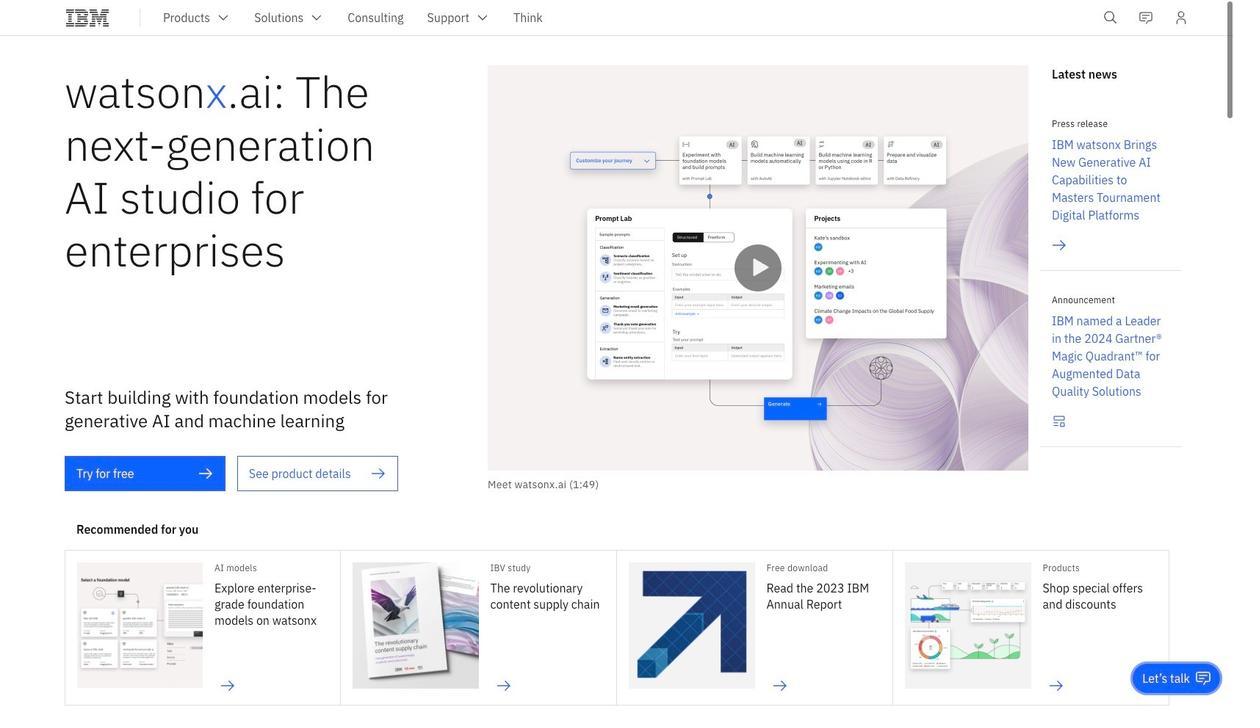Task type: locate. For each thing, give the bounding box(es) containing it.
let's talk element
[[1143, 671, 1190, 687]]



Task type: vqa. For each thing, say whether or not it's contained in the screenshot.
Search text box
no



